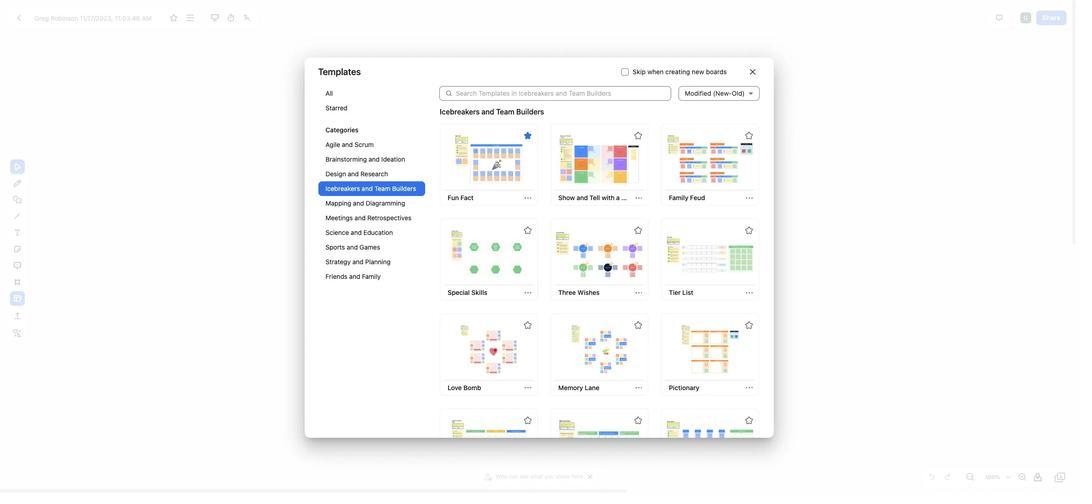 Task type: vqa. For each thing, say whether or not it's contained in the screenshot.
Side
no



Task type: locate. For each thing, give the bounding box(es) containing it.
builders up diagramming
[[392, 184, 416, 192]]

1 vertical spatial builders
[[392, 184, 416, 192]]

fun fact button
[[444, 191, 477, 205]]

0 horizontal spatial builders
[[392, 184, 416, 192]]

team inside "categories" element
[[374, 184, 390, 192]]

0 horizontal spatial family
[[362, 272, 381, 280]]

more options for pictionary image
[[746, 385, 753, 391]]

card for template pictionary element
[[661, 314, 759, 396]]

feud
[[690, 194, 705, 202]]

twist
[[621, 194, 638, 202]]

1 horizontal spatial team
[[496, 107, 515, 116]]

skills
[[471, 289, 487, 297]]

tier list
[[669, 289, 693, 297]]

love bomb button
[[444, 381, 485, 395]]

and
[[482, 107, 494, 116], [342, 140, 353, 148], [369, 155, 380, 163], [348, 170, 359, 178], [362, 184, 373, 192], [577, 194, 588, 202], [353, 199, 364, 207], [355, 214, 366, 222], [351, 228, 362, 236], [347, 243, 358, 251], [352, 258, 363, 266], [349, 272, 360, 280]]

thumbnail for family feud image
[[666, 134, 754, 185]]

unstar this whiteboard image
[[524, 132, 531, 139]]

1 horizontal spatial icebreakers
[[440, 107, 480, 116]]

wishes
[[578, 289, 600, 297]]

three wishes button
[[555, 286, 603, 300]]

1 horizontal spatial icebreakers and team builders
[[440, 107, 544, 116]]

dashboard image
[[13, 12, 24, 23]]

modified (new-old) button
[[679, 78, 759, 108]]

strategy
[[326, 258, 351, 266]]

what
[[531, 473, 543, 480]]

1 horizontal spatial builders
[[516, 107, 544, 116]]

fun fact
[[448, 194, 474, 202]]

skip
[[633, 68, 646, 75]]

thumbnail for meet and greet image
[[556, 419, 643, 470]]

special skills
[[448, 289, 487, 297]]

categories element
[[318, 86, 425, 293]]

special
[[448, 289, 470, 297]]

star this whiteboard image inside card for template tier list element
[[745, 227, 753, 234]]

0 vertical spatial family
[[669, 194, 688, 202]]

1 vertical spatial family
[[362, 272, 381, 280]]

who can see what you share here button
[[483, 470, 585, 484]]

icebreakers and team builders down research
[[326, 184, 416, 192]]

star this whiteboard image
[[168, 12, 179, 23], [635, 132, 642, 139], [635, 227, 642, 234], [524, 322, 531, 329], [745, 322, 753, 329], [635, 417, 642, 424], [745, 417, 753, 424]]

star this whiteboard image
[[745, 132, 753, 139], [524, 227, 531, 234], [745, 227, 753, 234], [635, 322, 642, 329], [524, 417, 531, 424]]

more options for three wishes image
[[635, 290, 642, 296]]

modified (new-old)
[[685, 89, 745, 97]]

icebreakers and team builders inside "categories" element
[[326, 184, 416, 192]]

you
[[545, 473, 554, 480]]

who
[[496, 473, 507, 480]]

share button
[[1036, 11, 1067, 25]]

memory lane button
[[555, 381, 603, 395]]

100
[[985, 474, 995, 480]]

strategy and planning
[[326, 258, 391, 266]]

friends
[[326, 272, 347, 280]]

family feud
[[669, 194, 705, 202]]

meetings
[[326, 214, 353, 222]]

star this whiteboard image inside card for template pictionary element
[[745, 322, 753, 329]]

pictionary button
[[665, 381, 703, 395]]

1 vertical spatial icebreakers
[[326, 184, 360, 192]]

0 vertical spatial team
[[496, 107, 515, 116]]

family left "feud"
[[669, 194, 688, 202]]

star this whiteboard image inside the "card for template family feud" element
[[745, 132, 753, 139]]

fun
[[448, 194, 459, 202]]

show and tell with a twist button
[[555, 191, 638, 205]]

star this whiteboard image inside card for template virtual scavenger hunt element
[[524, 417, 531, 424]]

star this whiteboard image for tier list
[[745, 227, 753, 234]]

more options for show and tell with a twist image
[[635, 195, 642, 201]]

ideation
[[381, 155, 405, 163]]

builders inside status
[[516, 107, 544, 116]]

0 horizontal spatial team
[[374, 184, 390, 192]]

icebreakers
[[440, 107, 480, 116], [326, 184, 360, 192]]

icebreakers and team builders up unstar this whiteboard image
[[440, 107, 544, 116]]

1 horizontal spatial family
[[669, 194, 688, 202]]

show and tell with a twist
[[558, 194, 638, 202]]

memory
[[558, 384, 583, 392]]

share
[[1042, 14, 1061, 21]]

mapping
[[326, 199, 351, 207]]

design
[[326, 170, 346, 178]]

card for template love bomb element
[[440, 314, 538, 396]]

card for template virtual scavenger hunt element
[[440, 409, 538, 491]]

diagramming
[[366, 199, 405, 207]]

pictionary
[[669, 384, 700, 392]]

love bomb
[[448, 384, 481, 392]]

team inside status
[[496, 107, 515, 116]]

family
[[669, 194, 688, 202], [362, 272, 381, 280]]

card for template three wishes element
[[551, 219, 648, 301]]

team
[[496, 107, 515, 116], [374, 184, 390, 192]]

categories
[[326, 126, 359, 134]]

zoom in image
[[1017, 472, 1028, 483]]

icebreakers and team builders status
[[440, 106, 544, 117]]

more tools image
[[12, 328, 23, 339]]

thumbnail for virtual scavenger hunt image
[[445, 419, 532, 470]]

starred
[[326, 104, 347, 112]]

star this whiteboard image inside card for template special skills element
[[524, 227, 531, 234]]

family down planning
[[362, 272, 381, 280]]

card for template fun fact element
[[440, 123, 538, 206]]

skip when creating new boards
[[633, 68, 727, 75]]

family inside button
[[669, 194, 688, 202]]

laser image
[[241, 12, 252, 23]]

more options for memory lane image
[[635, 385, 642, 391]]

family feud button
[[665, 191, 709, 205]]

show
[[558, 194, 575, 202]]

three
[[558, 289, 576, 297]]

1 vertical spatial icebreakers and team builders
[[326, 184, 416, 192]]

here
[[571, 473, 583, 480]]

builders
[[516, 107, 544, 116], [392, 184, 416, 192]]

science and education
[[326, 228, 393, 236]]

old)
[[732, 89, 745, 97]]

icebreakers inside status
[[440, 107, 480, 116]]

card for template special skills element
[[440, 219, 538, 301]]

can
[[509, 473, 518, 480]]

thumbnail for tier list image
[[666, 229, 754, 280]]

three wishes
[[558, 289, 600, 297]]

fact
[[461, 194, 474, 202]]

builders up unstar this whiteboard image
[[516, 107, 544, 116]]

0 vertical spatial builders
[[516, 107, 544, 116]]

star this whiteboard image inside card for template love bomb element
[[524, 322, 531, 329]]

star this whiteboard image inside card for template memory lane element
[[635, 322, 642, 329]]

0 vertical spatial icebreakers
[[440, 107, 480, 116]]

1 vertical spatial team
[[374, 184, 390, 192]]

research
[[361, 170, 388, 178]]

star this whiteboard image for family feud
[[745, 132, 753, 139]]

list
[[682, 289, 693, 297]]

thumbnail for three wishes image
[[556, 229, 643, 280]]

retrospectives
[[367, 214, 412, 222]]

star this whiteboard image inside card for template trivia game element
[[745, 417, 753, 424]]

thumbnail for special skills image
[[445, 229, 532, 280]]

card for template family feud element
[[661, 123, 759, 206]]

who can see what you share here
[[496, 473, 583, 480]]

card for template memory lane element
[[551, 314, 648, 396]]

0 horizontal spatial icebreakers
[[326, 184, 360, 192]]

agile
[[326, 140, 340, 148]]

icebreakers and team builders
[[440, 107, 544, 116], [326, 184, 416, 192]]

creating
[[665, 68, 690, 75]]

tier list button
[[665, 286, 697, 300]]

(new-
[[713, 89, 732, 97]]

modified
[[685, 89, 711, 97]]

0 horizontal spatial icebreakers and team builders
[[326, 184, 416, 192]]

0 vertical spatial icebreakers and team builders
[[440, 107, 544, 116]]



Task type: describe. For each thing, give the bounding box(es) containing it.
and inside status
[[482, 107, 494, 116]]

card for template trivia game element
[[661, 409, 759, 491]]

timer image
[[225, 12, 236, 23]]

sports
[[326, 243, 345, 251]]

icebreakers inside "categories" element
[[326, 184, 360, 192]]

mapping and diagramming
[[326, 199, 405, 207]]

more options for fun fact image
[[525, 195, 531, 201]]

science
[[326, 228, 349, 236]]

zoom out image
[[965, 472, 976, 483]]

star this whiteboard image for memory lane
[[635, 322, 642, 329]]

education
[[363, 228, 393, 236]]

agile and scrum
[[326, 140, 374, 148]]

more options for love bomb image
[[525, 385, 531, 391]]

lane
[[585, 384, 599, 392]]

comment panel image
[[994, 12, 1005, 23]]

thumbnail for pictionary image
[[666, 324, 754, 375]]

with
[[602, 194, 615, 202]]

%
[[995, 474, 1000, 480]]

planning
[[365, 258, 391, 266]]

pages image
[[1055, 472, 1066, 483]]

bomb
[[464, 384, 481, 392]]

tier
[[669, 289, 681, 297]]

thumbnail for memory lane image
[[556, 324, 643, 375]]

templates image
[[12, 293, 23, 304]]

love
[[448, 384, 462, 392]]

a
[[616, 194, 620, 202]]

when
[[648, 68, 664, 75]]

card for template meet and greet element
[[551, 409, 648, 491]]

more options for special skills image
[[525, 290, 531, 296]]

sports and games
[[326, 243, 380, 251]]

new
[[692, 68, 704, 75]]

100 %
[[985, 474, 1000, 480]]

thumbnail for love bomb image
[[445, 324, 532, 375]]

scrum
[[355, 140, 374, 148]]

more options for family feud image
[[746, 195, 753, 201]]

all
[[326, 89, 333, 97]]

thumbnail for show and tell with a twist image
[[556, 134, 643, 185]]

memory lane
[[558, 384, 599, 392]]

Document name text field
[[28, 11, 165, 25]]

star this whiteboard image inside card for template three wishes element
[[635, 227, 642, 234]]

star this whiteboard image inside card for template meet and greet element
[[635, 417, 642, 424]]

icebreakers and team builders element
[[439, 123, 760, 495]]

thumbnail for trivia game image
[[666, 419, 754, 470]]

upload pdfs and images image
[[12, 310, 23, 321]]

more options image
[[184, 12, 195, 23]]

friends and family
[[326, 272, 381, 280]]

card for template tier list element
[[661, 219, 759, 301]]

builders inside "categories" element
[[392, 184, 416, 192]]

thumbnail for fun fact image
[[445, 134, 532, 185]]

boards
[[706, 68, 727, 75]]

share
[[556, 473, 570, 480]]

design and research
[[326, 170, 388, 178]]

family inside "categories" element
[[362, 272, 381, 280]]

present image
[[209, 12, 220, 23]]

brainstorming
[[326, 155, 367, 163]]

special skills button
[[444, 286, 491, 300]]

more options for tier list image
[[746, 290, 753, 296]]

card for template show and tell with a twist element
[[551, 123, 648, 206]]

star this whiteboard image for special skills
[[524, 227, 531, 234]]

games
[[360, 243, 380, 251]]

templates
[[318, 66, 361, 77]]

tell
[[590, 194, 600, 202]]

see
[[520, 473, 529, 480]]

meetings and retrospectives
[[326, 214, 412, 222]]

and inside 'button'
[[577, 194, 588, 202]]

brainstorming and ideation
[[326, 155, 405, 163]]

Search Templates in Icebreakers and Team Builders text field
[[456, 86, 671, 101]]



